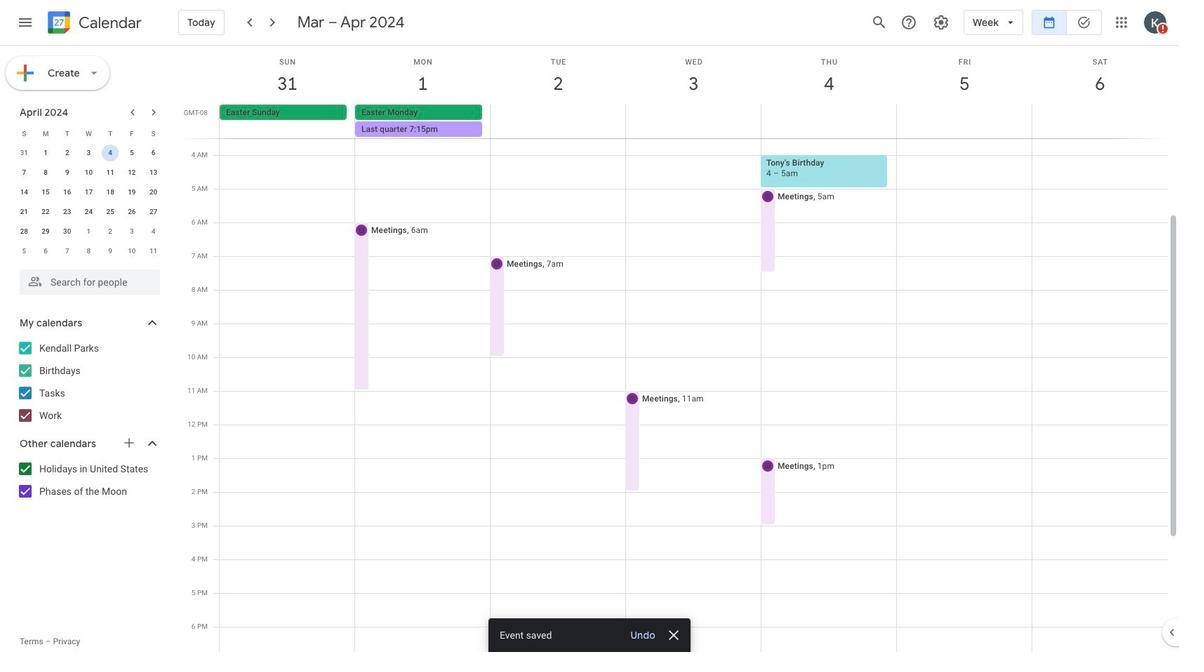Task type: vqa. For each thing, say whether or not it's contained in the screenshot.
Day inside the "11" row
no



Task type: describe. For each thing, give the bounding box(es) containing it.
8 element
[[37, 164, 54, 181]]

4 element
[[102, 145, 119, 162]]

calendar element
[[45, 8, 142, 39]]

12 element
[[124, 164, 140, 181]]

19 element
[[124, 184, 140, 201]]

14 element
[[16, 184, 33, 201]]

23 element
[[59, 204, 76, 221]]

5 element
[[124, 145, 140, 162]]

may 8 element
[[80, 243, 97, 260]]

13 element
[[145, 164, 162, 181]]

7 element
[[16, 164, 33, 181]]

26 element
[[124, 204, 140, 221]]

29 element
[[37, 223, 54, 240]]

may 7 element
[[59, 243, 76, 260]]

main drawer image
[[17, 14, 34, 31]]

2 element
[[59, 145, 76, 162]]

15 element
[[37, 184, 54, 201]]

may 11 element
[[145, 243, 162, 260]]

27 element
[[145, 204, 162, 221]]

may 3 element
[[124, 223, 140, 240]]

may 1 element
[[80, 223, 97, 240]]

my calendars list
[[3, 337, 174, 427]]

cell inside april 2024 grid
[[100, 143, 121, 163]]

22 element
[[37, 204, 54, 221]]

28 element
[[16, 223, 33, 240]]

may 10 element
[[124, 243, 140, 260]]



Task type: locate. For each thing, give the bounding box(es) containing it.
24 element
[[80, 204, 97, 221]]

may 5 element
[[16, 243, 33, 260]]

may 2 element
[[102, 223, 119, 240]]

20 element
[[145, 184, 162, 201]]

cell
[[220, 20, 355, 653], [354, 20, 491, 653], [490, 20, 627, 653], [625, 20, 762, 653], [761, 20, 898, 653], [898, 20, 1033, 653], [1033, 20, 1169, 653], [355, 105, 491, 138], [491, 105, 626, 138], [626, 105, 762, 138], [762, 105, 897, 138], [897, 105, 1033, 138], [1033, 105, 1168, 138], [100, 143, 121, 163]]

9 element
[[59, 164, 76, 181]]

row
[[214, 20, 1169, 653], [214, 105, 1180, 138], [13, 124, 164, 143], [13, 143, 164, 163], [13, 163, 164, 183], [13, 183, 164, 202], [13, 202, 164, 222], [13, 222, 164, 242], [13, 242, 164, 261]]

21 element
[[16, 204, 33, 221]]

16 element
[[59, 184, 76, 201]]

heading inside calendar element
[[76, 14, 142, 31]]

3 element
[[80, 145, 97, 162]]

heading
[[76, 14, 142, 31]]

may 4 element
[[145, 223, 162, 240]]

may 6 element
[[37, 243, 54, 260]]

settings menu image
[[934, 14, 950, 31]]

Search for people text field
[[28, 270, 152, 295]]

30 element
[[59, 223, 76, 240]]

grid
[[180, 20, 1180, 653]]

6 element
[[145, 145, 162, 162]]

18 element
[[102, 184, 119, 201]]

may 9 element
[[102, 243, 119, 260]]

other calendars list
[[3, 458, 174, 503]]

1 element
[[37, 145, 54, 162]]

row group
[[13, 143, 164, 261]]

25 element
[[102, 204, 119, 221]]

11 element
[[102, 164, 119, 181]]

None search field
[[0, 264, 174, 295]]

april 2024 grid
[[13, 124, 164, 261]]

march 31 element
[[16, 145, 33, 162]]

10 element
[[80, 164, 97, 181]]

add other calendars image
[[122, 436, 136, 450]]

17 element
[[80, 184, 97, 201]]



